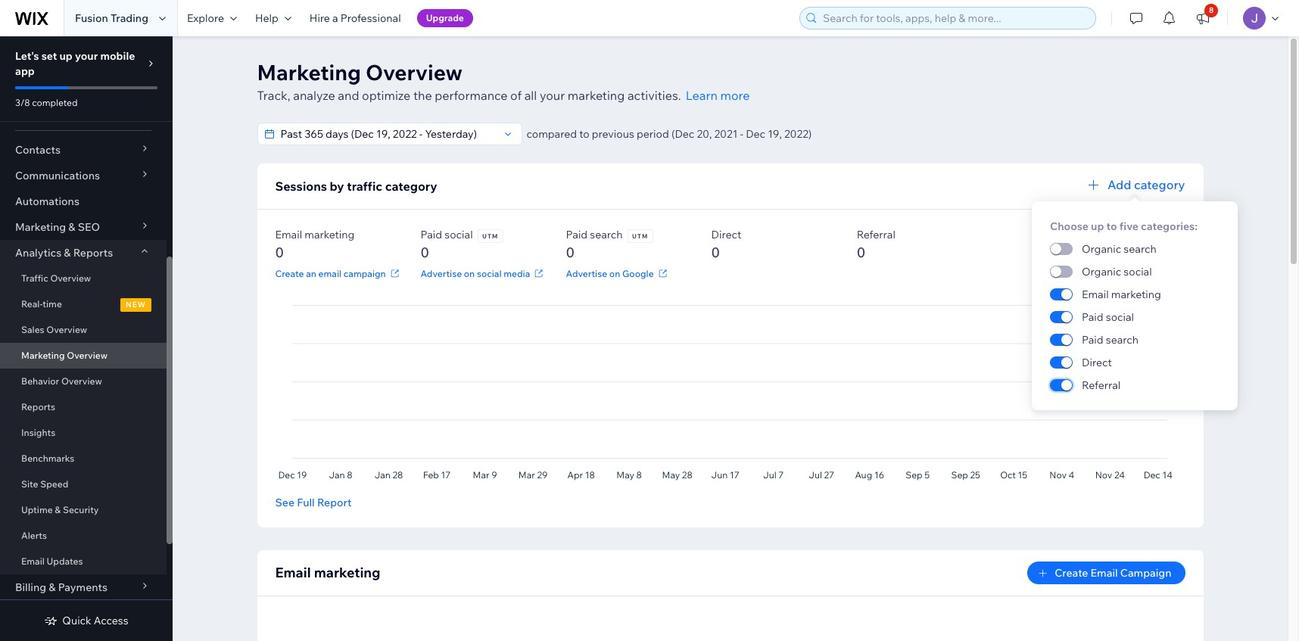 Task type: locate. For each thing, give the bounding box(es) containing it.
overview up the marketing overview
[[46, 324, 87, 335]]

0 vertical spatial reports
[[73, 246, 113, 260]]

updates
[[47, 556, 83, 567]]

sales overview link
[[0, 317, 167, 343]]

create left an
[[275, 268, 304, 279]]

overview for behavior overview
[[61, 376, 102, 387]]

0
[[275, 244, 284, 261], [421, 244, 429, 261], [566, 244, 575, 261], [711, 244, 720, 261], [857, 244, 866, 261]]

2 on from the left
[[609, 268, 620, 279]]

1 horizontal spatial create
[[1055, 566, 1088, 580]]

social
[[445, 228, 473, 242], [1124, 265, 1152, 279], [477, 268, 502, 279], [1106, 310, 1134, 324]]

1 vertical spatial reports
[[21, 401, 55, 413]]

your inside let's set up your mobile app
[[75, 49, 98, 63]]

& right billing
[[49, 581, 56, 594]]

organic
[[1082, 242, 1122, 256], [1082, 265, 1122, 279]]

marketing up "behavior"
[[21, 350, 65, 361]]

& inside analytics & reports popup button
[[64, 246, 71, 260]]

overview down marketing overview link
[[61, 376, 102, 387]]

direct
[[711, 228, 742, 242], [1082, 356, 1112, 369]]

previous
[[592, 127, 634, 141]]

2 organic from the top
[[1082, 265, 1122, 279]]

on
[[464, 268, 475, 279], [609, 268, 620, 279]]

1 horizontal spatial reports
[[73, 246, 113, 260]]

advertise
[[421, 268, 462, 279], [566, 268, 607, 279]]

& for billing
[[49, 581, 56, 594]]

1 horizontal spatial referral
[[1082, 379, 1121, 392]]

1 horizontal spatial on
[[609, 268, 620, 279]]

hire a professional link
[[300, 0, 410, 36]]

automations link
[[0, 189, 167, 214]]

benchmarks link
[[0, 446, 167, 472]]

track,
[[257, 88, 290, 103]]

organic down "organic search"
[[1082, 265, 1122, 279]]

to left five on the right top
[[1107, 220, 1117, 233]]

marketing & seo button
[[0, 214, 167, 240]]

0 horizontal spatial reports
[[21, 401, 55, 413]]

0 horizontal spatial utm
[[482, 232, 498, 240]]

reports up insights
[[21, 401, 55, 413]]

1 horizontal spatial up
[[1091, 220, 1104, 233]]

paid social
[[421, 228, 473, 242], [1082, 310, 1134, 324]]

2 vertical spatial search
[[1106, 333, 1139, 347]]

see
[[275, 496, 295, 510]]

1 vertical spatial paid social
[[1082, 310, 1134, 324]]

google
[[622, 268, 654, 279]]

email inside button
[[1091, 566, 1118, 580]]

on left google
[[609, 268, 620, 279]]

utm up google
[[632, 232, 648, 240]]

billing & payments
[[15, 581, 107, 594]]

1 vertical spatial up
[[1091, 220, 1104, 233]]

0 horizontal spatial direct
[[711, 228, 742, 242]]

1 vertical spatial marketing
[[15, 220, 66, 234]]

marketing up email on the left of page
[[305, 228, 355, 242]]

traffic
[[21, 273, 48, 284]]

0 horizontal spatial up
[[59, 49, 73, 63]]

quick access
[[62, 614, 128, 628]]

to left previous
[[579, 127, 590, 141]]

advertise for search
[[566, 268, 607, 279]]

category
[[1134, 177, 1185, 192], [385, 179, 437, 194]]

overview for sales overview
[[46, 324, 87, 335]]

your
[[75, 49, 98, 63], [540, 88, 565, 103]]

marketing inside the marketing overview track, analyze and optimize the performance of all your marketing activities. learn more
[[257, 59, 361, 86]]

behavior
[[21, 376, 59, 387]]

uptime & security link
[[0, 497, 167, 523]]

search
[[590, 228, 623, 242], [1124, 242, 1157, 256], [1106, 333, 1139, 347]]

your right all
[[540, 88, 565, 103]]

overview inside sales overview link
[[46, 324, 87, 335]]

1 vertical spatial paid search
[[1082, 333, 1139, 347]]

0 horizontal spatial paid search
[[566, 228, 623, 242]]

2 utm from the left
[[632, 232, 648, 240]]

categories:
[[1141, 220, 1198, 233]]

0 vertical spatial marketing
[[257, 59, 361, 86]]

& down the marketing & seo
[[64, 246, 71, 260]]

on for paid search
[[609, 268, 620, 279]]

overview inside behavior overview link
[[61, 376, 102, 387]]

marketing for marketing & seo
[[15, 220, 66, 234]]

trading
[[110, 11, 148, 25]]

explore
[[187, 11, 224, 25]]

overview inside the marketing overview track, analyze and optimize the performance of all your marketing activities. learn more
[[366, 59, 463, 86]]

1 vertical spatial organic
[[1082, 265, 1122, 279]]

sidebar element
[[0, 36, 173, 641]]

overview down analytics & reports on the left top of the page
[[50, 273, 91, 284]]

1 utm from the left
[[482, 232, 498, 240]]

search up advertise on google
[[590, 228, 623, 242]]

paid search down organic social
[[1082, 333, 1139, 347]]

professional
[[341, 11, 401, 25]]

marketing up analyze
[[257, 59, 361, 86]]

your left mobile
[[75, 49, 98, 63]]

& right uptime
[[55, 504, 61, 516]]

choose up to five categories:
[[1050, 220, 1198, 233]]

0 vertical spatial organic
[[1082, 242, 1122, 256]]

1 vertical spatial create
[[1055, 566, 1088, 580]]

overview for traffic overview
[[50, 273, 91, 284]]

1 0 from the left
[[275, 244, 284, 261]]

marketing overview
[[21, 350, 108, 361]]

1 vertical spatial to
[[1107, 220, 1117, 233]]

organic up organic social
[[1082, 242, 1122, 256]]

2 vertical spatial marketing
[[21, 350, 65, 361]]

reports
[[73, 246, 113, 260], [21, 401, 55, 413]]

0 horizontal spatial to
[[579, 127, 590, 141]]

marketing up analytics at the top of the page
[[15, 220, 66, 234]]

0 inside email marketing 0
[[275, 244, 284, 261]]

advertise on social media
[[421, 268, 530, 279]]

marketing inside the marketing & seo popup button
[[15, 220, 66, 234]]

1 horizontal spatial direct
[[1082, 356, 1112, 369]]

1 horizontal spatial advertise
[[566, 268, 607, 279]]

marketing down organic social
[[1111, 288, 1161, 301]]

overview down sales overview link
[[67, 350, 108, 361]]

1 horizontal spatial email marketing
[[1082, 288, 1161, 301]]

2022)
[[784, 127, 812, 141]]

category right the add
[[1134, 177, 1185, 192]]

real-
[[21, 298, 43, 310]]

on left media
[[464, 268, 475, 279]]

None field
[[276, 123, 499, 145]]

& inside uptime & security link
[[55, 504, 61, 516]]

create an email campaign link
[[275, 267, 402, 280]]

paid search up advertise on google
[[566, 228, 623, 242]]

4 0 from the left
[[711, 244, 720, 261]]

0 vertical spatial your
[[75, 49, 98, 63]]

to
[[579, 127, 590, 141], [1107, 220, 1117, 233]]

email down sessions
[[275, 228, 302, 242]]

0 horizontal spatial on
[[464, 268, 475, 279]]

&
[[68, 220, 75, 234], [64, 246, 71, 260], [55, 504, 61, 516], [49, 581, 56, 594]]

referral for referral
[[1082, 379, 1121, 392]]

advertise left google
[[566, 268, 607, 279]]

1 horizontal spatial category
[[1134, 177, 1185, 192]]

0 vertical spatial direct
[[711, 228, 742, 242]]

& inside the marketing & seo popup button
[[68, 220, 75, 234]]

search down five on the right top
[[1124, 242, 1157, 256]]

20,
[[697, 127, 712, 141]]

an
[[306, 268, 316, 279]]

marketing up previous
[[568, 88, 625, 103]]

real-time
[[21, 298, 62, 310]]

organic for organic search
[[1082, 242, 1122, 256]]

0 horizontal spatial email marketing
[[275, 564, 381, 581]]

email marketing down report
[[275, 564, 381, 581]]

quick access button
[[44, 614, 128, 628]]

see full report button
[[275, 496, 352, 510]]

paid search
[[566, 228, 623, 242], [1082, 333, 1139, 347]]

more
[[720, 88, 750, 103]]

email marketing
[[1082, 288, 1161, 301], [275, 564, 381, 581]]

paid social down organic social
[[1082, 310, 1134, 324]]

email down see
[[275, 564, 311, 581]]

up right choose on the top right of page
[[1091, 220, 1104, 233]]

0 vertical spatial up
[[59, 49, 73, 63]]

overview for marketing overview track, analyze and optimize the performance of all your marketing activities. learn more
[[366, 59, 463, 86]]

traffic overview link
[[0, 266, 167, 292]]

contacts button
[[0, 137, 167, 163]]

1 vertical spatial direct
[[1082, 356, 1112, 369]]

utm up "advertise on social media" link
[[482, 232, 498, 240]]

overview up the
[[366, 59, 463, 86]]

category right the traffic
[[385, 179, 437, 194]]

create email campaign button
[[1028, 562, 1185, 585]]

2 0 from the left
[[421, 244, 429, 261]]

0 vertical spatial to
[[579, 127, 590, 141]]

1 horizontal spatial utm
[[632, 232, 648, 240]]

advertise left media
[[421, 268, 462, 279]]

1 vertical spatial referral
[[1082, 379, 1121, 392]]

& for marketing
[[68, 220, 75, 234]]

overview for marketing overview
[[67, 350, 108, 361]]

2 advertise from the left
[[566, 268, 607, 279]]

0 horizontal spatial referral
[[857, 228, 896, 242]]

choose
[[1050, 220, 1089, 233]]

1 advertise from the left
[[421, 268, 462, 279]]

email
[[275, 228, 302, 242], [1082, 288, 1109, 301], [21, 556, 45, 567], [275, 564, 311, 581], [1091, 566, 1118, 580]]

email left campaign at the bottom right of the page
[[1091, 566, 1118, 580]]

0 vertical spatial create
[[275, 268, 304, 279]]

analytics & reports button
[[0, 240, 167, 266]]

advertise on social media link
[[421, 267, 546, 280]]

email marketing down organic social
[[1082, 288, 1161, 301]]

contacts
[[15, 143, 61, 157]]

see full report
[[275, 496, 352, 510]]

8
[[1209, 5, 1214, 15]]

0 horizontal spatial your
[[75, 49, 98, 63]]

0 vertical spatial referral
[[857, 228, 896, 242]]

1 vertical spatial your
[[540, 88, 565, 103]]

performance
[[435, 88, 508, 103]]

email down alerts
[[21, 556, 45, 567]]

1 organic from the top
[[1082, 242, 1122, 256]]

up inside let's set up your mobile app
[[59, 49, 73, 63]]

advertise on google link
[[566, 267, 670, 280]]

paid
[[421, 228, 442, 242], [566, 228, 588, 242], [1082, 310, 1104, 324], [1082, 333, 1104, 347]]

& inside billing & payments dropdown button
[[49, 581, 56, 594]]

search down organic social
[[1106, 333, 1139, 347]]

seo
[[78, 220, 100, 234]]

0 horizontal spatial category
[[385, 179, 437, 194]]

0 horizontal spatial advertise
[[421, 268, 462, 279]]

create inside button
[[1055, 566, 1088, 580]]

the
[[413, 88, 432, 103]]

marketing inside marketing overview link
[[21, 350, 65, 361]]

reports down seo
[[73, 246, 113, 260]]

& left seo
[[68, 220, 75, 234]]

overview inside traffic overview link
[[50, 273, 91, 284]]

-
[[740, 127, 744, 141]]

utm for paid social
[[482, 232, 498, 240]]

create left campaign at the bottom right of the page
[[1055, 566, 1088, 580]]

paid social up advertise on social media on the top of page
[[421, 228, 473, 242]]

1 horizontal spatial your
[[540, 88, 565, 103]]

overview inside marketing overview link
[[67, 350, 108, 361]]

5 0 from the left
[[857, 244, 866, 261]]

0 vertical spatial paid search
[[566, 228, 623, 242]]

1 on from the left
[[464, 268, 475, 279]]

0 vertical spatial paid social
[[421, 228, 473, 242]]

up right set
[[59, 49, 73, 63]]

fusion
[[75, 11, 108, 25]]

0 horizontal spatial create
[[275, 268, 304, 279]]

dec
[[746, 127, 766, 141]]

Search for tools, apps, help & more... field
[[818, 8, 1091, 29]]



Task type: vqa. For each thing, say whether or not it's contained in the screenshot.
And
yes



Task type: describe. For each thing, give the bounding box(es) containing it.
and
[[338, 88, 359, 103]]

hire a professional
[[310, 11, 401, 25]]

1 horizontal spatial paid search
[[1082, 333, 1139, 347]]

referral 0
[[857, 228, 896, 261]]

all
[[524, 88, 537, 103]]

3 0 from the left
[[566, 244, 575, 261]]

payments
[[58, 581, 107, 594]]

add
[[1108, 177, 1131, 192]]

help
[[255, 11, 279, 25]]

0 vertical spatial search
[[590, 228, 623, 242]]

marketing for marketing overview
[[21, 350, 65, 361]]

campaign
[[344, 268, 386, 279]]

time
[[43, 298, 62, 310]]

billing & payments button
[[0, 575, 167, 600]]

mobile
[[100, 49, 135, 63]]

3/8 completed
[[15, 97, 78, 108]]

add category button
[[1085, 176, 1185, 194]]

organic social
[[1082, 265, 1152, 279]]

sessions by traffic category
[[275, 179, 437, 194]]

email
[[318, 268, 342, 279]]

automations
[[15, 195, 79, 208]]

email inside email marketing 0
[[275, 228, 302, 242]]

security
[[63, 504, 99, 516]]

set
[[41, 49, 57, 63]]

alerts
[[21, 530, 47, 541]]

referral for referral 0
[[857, 228, 896, 242]]

report
[[317, 496, 352, 510]]

& for analytics
[[64, 246, 71, 260]]

your inside the marketing overview track, analyze and optimize the performance of all your marketing activities. learn more
[[540, 88, 565, 103]]

add category
[[1108, 177, 1185, 192]]

compared to previous period (dec 20, 2021 - dec 19, 2022)
[[527, 127, 812, 141]]

organic search
[[1082, 242, 1157, 256]]

marketing for marketing overview track, analyze and optimize the performance of all your marketing activities. learn more
[[257, 59, 361, 86]]

0 vertical spatial email marketing
[[1082, 288, 1161, 301]]

0 inside "referral 0"
[[857, 244, 866, 261]]

email updates
[[21, 556, 83, 567]]

email marketing 0
[[275, 228, 355, 261]]

sales overview
[[21, 324, 87, 335]]

campaign
[[1120, 566, 1172, 580]]

marketing overview track, analyze and optimize the performance of all your marketing activities. learn more
[[257, 59, 750, 103]]

create for create an email campaign
[[275, 268, 304, 279]]

sales
[[21, 324, 44, 335]]

advertise on google
[[566, 268, 654, 279]]

alerts link
[[0, 523, 167, 549]]

help button
[[246, 0, 300, 36]]

marketing overview link
[[0, 343, 167, 369]]

marketing inside email marketing 0
[[305, 228, 355, 242]]

full
[[297, 496, 315, 510]]

social down "organic search"
[[1124, 265, 1152, 279]]

direct 0
[[711, 228, 742, 261]]

email updates link
[[0, 549, 167, 575]]

by
[[330, 179, 344, 194]]

uptime & security
[[21, 504, 99, 516]]

of
[[510, 88, 522, 103]]

insights
[[21, 427, 55, 438]]

analyze
[[293, 88, 335, 103]]

analytics & reports
[[15, 246, 113, 260]]

0 inside direct 0
[[711, 244, 720, 261]]

quick
[[62, 614, 91, 628]]

social left media
[[477, 268, 502, 279]]

0 horizontal spatial paid social
[[421, 228, 473, 242]]

optimize
[[362, 88, 411, 103]]

marketing & seo
[[15, 220, 100, 234]]

1 horizontal spatial paid social
[[1082, 310, 1134, 324]]

social down organic social
[[1106, 310, 1134, 324]]

social up advertise on social media on the top of page
[[445, 228, 473, 242]]

advertise for social
[[421, 268, 462, 279]]

communications button
[[0, 163, 167, 189]]

behavior overview link
[[0, 369, 167, 394]]

(dec
[[672, 127, 695, 141]]

direct for direct 0
[[711, 228, 742, 242]]

reports inside popup button
[[73, 246, 113, 260]]

reports link
[[0, 394, 167, 420]]

upgrade button
[[417, 9, 473, 27]]

1 vertical spatial email marketing
[[275, 564, 381, 581]]

sessions
[[275, 179, 327, 194]]

hire
[[310, 11, 330, 25]]

five
[[1120, 220, 1139, 233]]

learn
[[686, 88, 718, 103]]

site
[[21, 479, 38, 490]]

app
[[15, 64, 35, 78]]

on for paid social
[[464, 268, 475, 279]]

1 vertical spatial search
[[1124, 242, 1157, 256]]

8 button
[[1186, 0, 1220, 36]]

utm for paid search
[[632, 232, 648, 240]]

billing
[[15, 581, 46, 594]]

upgrade
[[426, 12, 464, 23]]

1 horizontal spatial to
[[1107, 220, 1117, 233]]

organic for organic social
[[1082, 265, 1122, 279]]

email down organic social
[[1082, 288, 1109, 301]]

analytics
[[15, 246, 61, 260]]

media
[[504, 268, 530, 279]]

3/8
[[15, 97, 30, 108]]

& for uptime
[[55, 504, 61, 516]]

create email campaign
[[1055, 566, 1172, 580]]

communications
[[15, 169, 100, 182]]

let's set up your mobile app
[[15, 49, 135, 78]]

a
[[332, 11, 338, 25]]

traffic overview
[[21, 273, 91, 284]]

create for create email campaign
[[1055, 566, 1088, 580]]

email inside "sidebar" element
[[21, 556, 45, 567]]

compared
[[527, 127, 577, 141]]

uptime
[[21, 504, 53, 516]]

benchmarks
[[21, 453, 74, 464]]

2021
[[714, 127, 738, 141]]

marketing down report
[[314, 564, 381, 581]]

direct for direct
[[1082, 356, 1112, 369]]

fusion trading
[[75, 11, 148, 25]]

marketing inside the marketing overview track, analyze and optimize the performance of all your marketing activities. learn more
[[568, 88, 625, 103]]

19,
[[768, 127, 782, 141]]

category inside button
[[1134, 177, 1185, 192]]

speed
[[40, 479, 68, 490]]

let's
[[15, 49, 39, 63]]

behavior overview
[[21, 376, 102, 387]]



